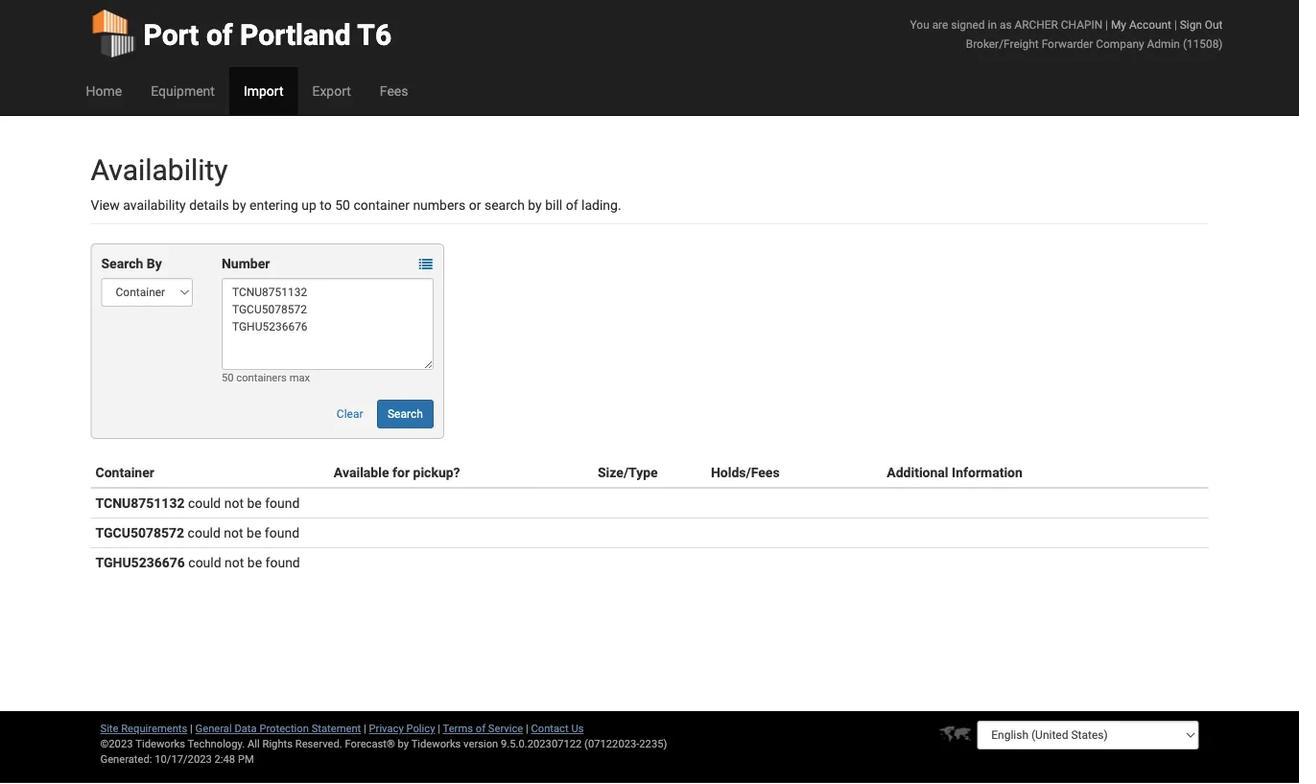 Task type: describe. For each thing, give the bounding box(es) containing it.
portland
[[240, 18, 351, 52]]

tcnu8751132
[[95, 496, 185, 511]]

for
[[392, 465, 410, 481]]

max
[[289, 372, 310, 384]]

by
[[147, 256, 162, 272]]

account
[[1129, 18, 1171, 31]]

2 horizontal spatial of
[[566, 197, 578, 213]]

fees button
[[365, 67, 423, 115]]

not for tghu5236676
[[225, 555, 244, 571]]

| up "9.5.0.202307122"
[[526, 723, 528, 735]]

you
[[910, 18, 929, 31]]

are
[[932, 18, 948, 31]]

reserved.
[[295, 738, 342, 751]]

| left my
[[1105, 18, 1108, 31]]

company
[[1096, 37, 1144, 50]]

availability
[[123, 197, 186, 213]]

search for search
[[388, 408, 423, 421]]

site
[[100, 723, 118, 735]]

port of portland t6
[[143, 18, 392, 52]]

could for tcnu8751132
[[188, 496, 221, 511]]

privacy policy link
[[369, 723, 435, 735]]

available
[[334, 465, 389, 481]]

site requirements | general data protection statement | privacy policy | terms of service | contact us ©2023 tideworks technology. all rights reserved. forecast® by tideworks version 9.5.0.202307122 (07122023-2235) generated: 10/17/2023 2:48 pm
[[100, 723, 667, 766]]

contact
[[531, 723, 569, 735]]

view availability details by entering up to 50 container numbers or search by bill of lading.
[[91, 197, 621, 213]]

equipment button
[[136, 67, 229, 115]]

privacy
[[369, 723, 404, 735]]

0 horizontal spatial 50
[[222, 372, 234, 384]]

show list image
[[419, 258, 433, 271]]

| left sign
[[1174, 18, 1177, 31]]

broker/freight
[[966, 37, 1039, 50]]

tgcu5078572
[[95, 525, 184, 541]]

container
[[353, 197, 410, 213]]

found for tcnu8751132 could not be found
[[265, 496, 300, 511]]

search button
[[377, 400, 433, 429]]

t6
[[357, 18, 392, 52]]

admin
[[1147, 37, 1180, 50]]

requirements
[[121, 723, 187, 735]]

out
[[1205, 18, 1223, 31]]

clear button
[[326, 400, 374, 429]]

home
[[86, 83, 122, 99]]

sign out link
[[1180, 18, 1223, 31]]

policy
[[406, 723, 435, 735]]

sign
[[1180, 18, 1202, 31]]

0 vertical spatial 50
[[335, 197, 350, 213]]

| left general
[[190, 723, 193, 735]]

pm
[[238, 754, 254, 766]]

tghu5236676
[[95, 555, 185, 571]]

forecast®
[[345, 738, 395, 751]]

details
[[189, 197, 229, 213]]

information
[[952, 465, 1023, 481]]

tghu5236676 could not be found
[[95, 555, 300, 571]]

0 horizontal spatial by
[[232, 197, 246, 213]]

pickup?
[[413, 465, 460, 481]]

2235)
[[639, 738, 667, 751]]

us
[[571, 723, 584, 735]]

as
[[1000, 18, 1012, 31]]

contact us link
[[531, 723, 584, 735]]

search by
[[101, 256, 162, 272]]

10/17/2023
[[155, 754, 212, 766]]

(11508)
[[1183, 37, 1223, 50]]

version
[[463, 738, 498, 751]]

archer
[[1015, 18, 1058, 31]]

my
[[1111, 18, 1126, 31]]

©2023 tideworks
[[100, 738, 185, 751]]

9.5.0.202307122
[[501, 738, 582, 751]]

import button
[[229, 67, 298, 115]]

additional information
[[887, 465, 1023, 481]]



Task type: vqa. For each thing, say whether or not it's contained in the screenshot.
|
yes



Task type: locate. For each thing, give the bounding box(es) containing it.
2 vertical spatial of
[[476, 723, 486, 735]]

of inside site requirements | general data protection statement | privacy policy | terms of service | contact us ©2023 tideworks technology. all rights reserved. forecast® by tideworks version 9.5.0.202307122 (07122023-2235) generated: 10/17/2023 2:48 pm
[[476, 723, 486, 735]]

size/type
[[598, 465, 658, 481]]

1 vertical spatial could
[[188, 525, 221, 541]]

Number text field
[[222, 278, 433, 370]]

lading.
[[581, 197, 621, 213]]

fees
[[380, 83, 408, 99]]

additional
[[887, 465, 948, 481]]

to
[[320, 197, 332, 213]]

2 horizontal spatial by
[[528, 197, 542, 213]]

0 horizontal spatial of
[[206, 18, 233, 52]]

entering
[[249, 197, 298, 213]]

technology.
[[188, 738, 245, 751]]

be
[[247, 496, 262, 511], [247, 525, 261, 541], [247, 555, 262, 571]]

tideworks
[[411, 738, 461, 751]]

equipment
[[151, 83, 215, 99]]

all
[[248, 738, 260, 751]]

could
[[188, 496, 221, 511], [188, 525, 221, 541], [188, 555, 221, 571]]

0 vertical spatial could
[[188, 496, 221, 511]]

|
[[1105, 18, 1108, 31], [1174, 18, 1177, 31], [190, 723, 193, 735], [364, 723, 366, 735], [438, 723, 440, 735], [526, 723, 528, 735]]

terms of service link
[[443, 723, 523, 735]]

0 vertical spatial found
[[265, 496, 300, 511]]

1 horizontal spatial search
[[388, 408, 423, 421]]

1 vertical spatial 50
[[222, 372, 234, 384]]

found for tghu5236676 could not be found
[[265, 555, 300, 571]]

port of portland t6 link
[[91, 0, 392, 67]]

be for tghu5236676 could not be found
[[247, 555, 262, 571]]

found
[[265, 496, 300, 511], [265, 525, 299, 541], [265, 555, 300, 571]]

chapin
[[1061, 18, 1103, 31]]

general
[[195, 723, 232, 735]]

not for tcnu8751132
[[224, 496, 244, 511]]

could up "tghu5236676 could not be found"
[[188, 525, 221, 541]]

2:48
[[214, 754, 235, 766]]

found up tgcu5078572 could not be found
[[265, 496, 300, 511]]

containers
[[236, 372, 287, 384]]

container
[[95, 465, 154, 481]]

tgcu5078572 could not be found
[[95, 525, 299, 541]]

search right clear button
[[388, 408, 423, 421]]

holds/fees
[[711, 465, 780, 481]]

forwarder
[[1042, 37, 1093, 50]]

up
[[302, 197, 316, 213]]

not for tgcu5078572
[[224, 525, 243, 541]]

1 vertical spatial be
[[247, 525, 261, 541]]

bill
[[545, 197, 562, 213]]

search
[[101, 256, 143, 272], [388, 408, 423, 421]]

site requirements link
[[100, 723, 187, 735]]

not up "tghu5236676 could not be found"
[[224, 525, 243, 541]]

data
[[234, 723, 257, 735]]

50
[[335, 197, 350, 213], [222, 372, 234, 384]]

tcnu8751132 could not be found
[[95, 496, 300, 511]]

number
[[222, 256, 270, 272]]

numbers
[[413, 197, 466, 213]]

be up tgcu5078572 could not be found
[[247, 496, 262, 511]]

be for tcnu8751132 could not be found
[[247, 496, 262, 511]]

port
[[143, 18, 199, 52]]

2 vertical spatial could
[[188, 555, 221, 571]]

import
[[244, 83, 283, 99]]

1 horizontal spatial 50
[[335, 197, 350, 213]]

found for tgcu5078572 could not be found
[[265, 525, 299, 541]]

0 vertical spatial of
[[206, 18, 233, 52]]

by inside site requirements | general data protection statement | privacy policy | terms of service | contact us ©2023 tideworks technology. all rights reserved. forecast® by tideworks version 9.5.0.202307122 (07122023-2235) generated: 10/17/2023 2:48 pm
[[398, 738, 409, 751]]

be down tgcu5078572 could not be found
[[247, 555, 262, 571]]

in
[[988, 18, 997, 31]]

search for search by
[[101, 256, 143, 272]]

1 horizontal spatial by
[[398, 738, 409, 751]]

1 vertical spatial search
[[388, 408, 423, 421]]

found up "tghu5236676 could not be found"
[[265, 525, 299, 541]]

0 horizontal spatial search
[[101, 256, 143, 272]]

0 vertical spatial be
[[247, 496, 262, 511]]

1 vertical spatial found
[[265, 525, 299, 541]]

view
[[91, 197, 120, 213]]

be up "tghu5236676 could not be found"
[[247, 525, 261, 541]]

50 left containers
[[222, 372, 234, 384]]

2 vertical spatial found
[[265, 555, 300, 571]]

| up forecast® on the bottom left of the page
[[364, 723, 366, 735]]

search
[[484, 197, 525, 213]]

search inside search button
[[388, 408, 423, 421]]

0 vertical spatial not
[[224, 496, 244, 511]]

2 vertical spatial not
[[225, 555, 244, 571]]

3 be from the top
[[247, 555, 262, 571]]

found down tgcu5078572 could not be found
[[265, 555, 300, 571]]

1 horizontal spatial of
[[476, 723, 486, 735]]

2 be from the top
[[247, 525, 261, 541]]

rights
[[262, 738, 293, 751]]

or
[[469, 197, 481, 213]]

generated:
[[100, 754, 152, 766]]

could for tgcu5078572
[[188, 525, 221, 541]]

| up the tideworks
[[438, 723, 440, 735]]

you are signed in as archer chapin | my account | sign out broker/freight forwarder company admin (11508)
[[910, 18, 1223, 50]]

available for pickup?
[[334, 465, 460, 481]]

not up tgcu5078572 could not be found
[[224, 496, 244, 511]]

home button
[[71, 67, 136, 115]]

could up tgcu5078572 could not be found
[[188, 496, 221, 511]]

by right details
[[232, 197, 246, 213]]

search left by
[[101, 256, 143, 272]]

of
[[206, 18, 233, 52], [566, 197, 578, 213], [476, 723, 486, 735]]

signed
[[951, 18, 985, 31]]

1 vertical spatial not
[[224, 525, 243, 541]]

50 right to
[[335, 197, 350, 213]]

of right the 'port'
[[206, 18, 233, 52]]

general data protection statement link
[[195, 723, 361, 735]]

2 vertical spatial be
[[247, 555, 262, 571]]

my account link
[[1111, 18, 1171, 31]]

availability
[[91, 153, 228, 187]]

service
[[488, 723, 523, 735]]

1 be from the top
[[247, 496, 262, 511]]

could for tghu5236676
[[188, 555, 221, 571]]

not down tgcu5078572 could not be found
[[225, 555, 244, 571]]

by
[[232, 197, 246, 213], [528, 197, 542, 213], [398, 738, 409, 751]]

0 vertical spatial search
[[101, 256, 143, 272]]

of right bill
[[566, 197, 578, 213]]

export button
[[298, 67, 365, 115]]

by down the privacy policy 'link'
[[398, 738, 409, 751]]

50 containers max
[[222, 372, 310, 384]]

terms
[[443, 723, 473, 735]]

clear
[[337, 408, 363, 421]]

statement
[[312, 723, 361, 735]]

protection
[[259, 723, 309, 735]]

by left bill
[[528, 197, 542, 213]]

of up version on the left of the page
[[476, 723, 486, 735]]

export
[[312, 83, 351, 99]]

could down tgcu5078572 could not be found
[[188, 555, 221, 571]]

1 vertical spatial of
[[566, 197, 578, 213]]

(07122023-
[[584, 738, 639, 751]]

be for tgcu5078572 could not be found
[[247, 525, 261, 541]]



